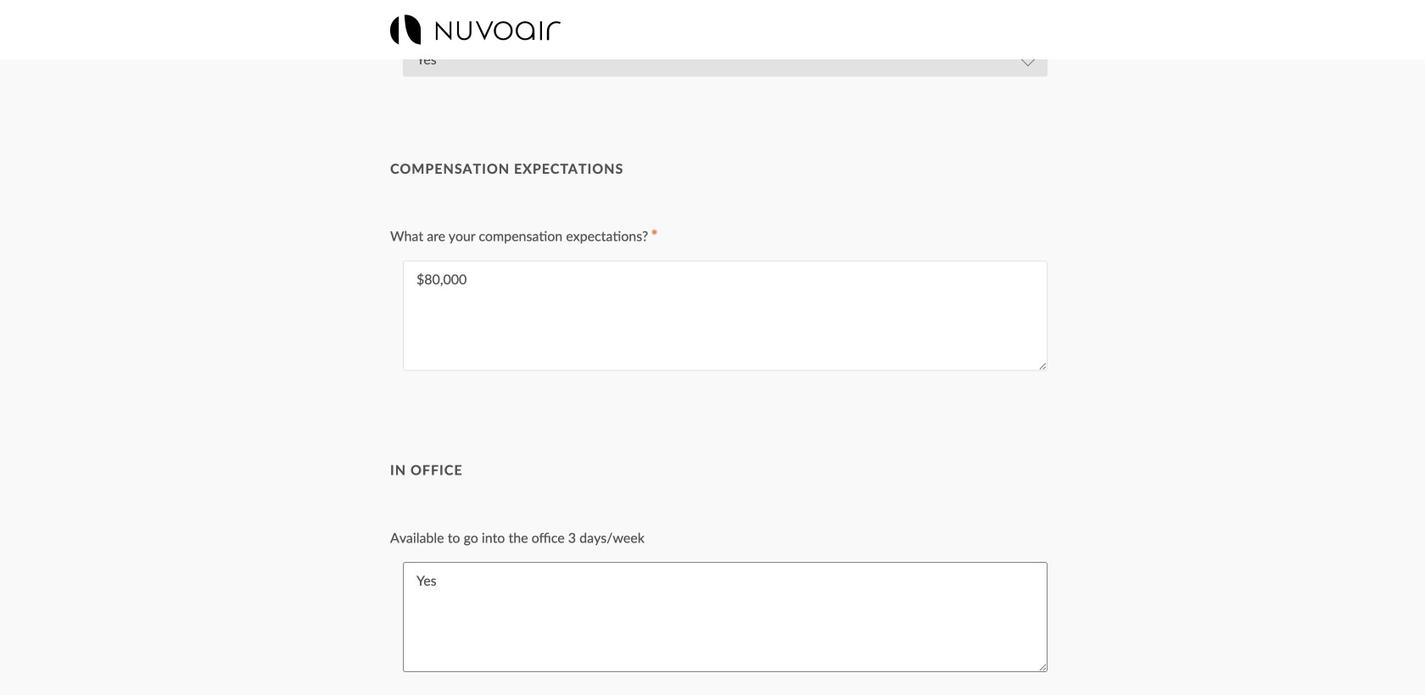 Task type: locate. For each thing, give the bounding box(es) containing it.
None text field
[[403, 261, 1048, 371], [403, 563, 1048, 673], [403, 261, 1048, 371], [403, 563, 1048, 673]]

nuvoair logo image
[[390, 15, 561, 45]]



Task type: vqa. For each thing, say whether or not it's contained in the screenshot.
NuvoAir logo
yes



